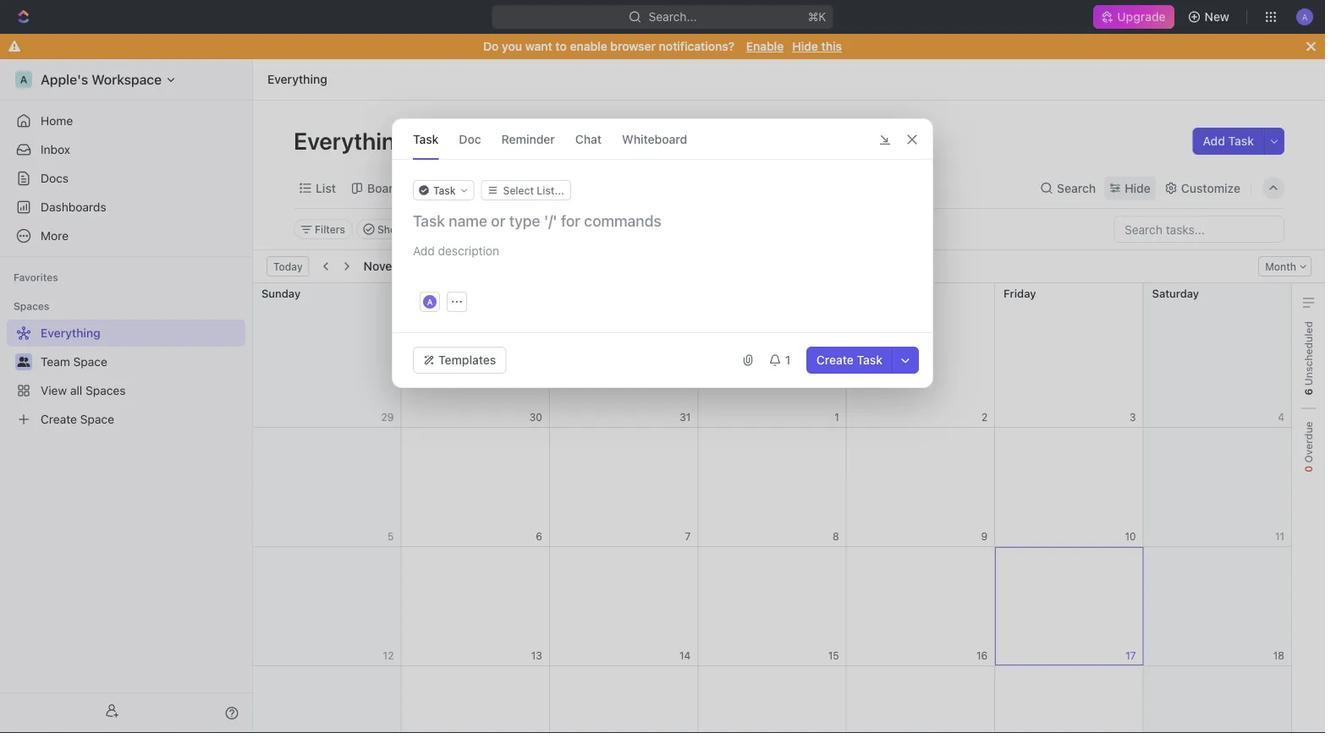 Task type: vqa. For each thing, say whether or not it's contained in the screenshot.
Favorites
yes



Task type: describe. For each thing, give the bounding box(es) containing it.
⌘k
[[808, 10, 826, 24]]

map
[[544, 181, 568, 195]]

0 vertical spatial hide
[[792, 39, 818, 53]]

add
[[1203, 134, 1225, 148]]

notifications?
[[659, 39, 735, 53]]

add task button
[[1193, 128, 1264, 155]]

hide button
[[1105, 176, 1156, 200]]

create
[[817, 353, 854, 367]]

docs
[[41, 171, 69, 185]]

list
[[316, 181, 336, 195]]

calendar link
[[428, 176, 482, 200]]

select
[[503, 184, 534, 196]]

inbox link
[[7, 136, 245, 163]]

docs link
[[7, 165, 245, 192]]

sunday
[[262, 287, 301, 300]]

saturday
[[1152, 287, 1199, 300]]

search button
[[1035, 176, 1101, 200]]

you
[[502, 39, 522, 53]]

1
[[785, 353, 791, 367]]

show closed
[[377, 223, 439, 235]]

add task
[[1203, 134, 1254, 148]]

task left doc
[[413, 132, 439, 146]]

dashboards
[[41, 200, 106, 214]]

select list...
[[503, 184, 564, 196]]

4 row from the top
[[253, 667, 1292, 734]]

templates
[[438, 353, 496, 367]]

dialog containing task
[[392, 118, 933, 388]]

sidebar navigation
[[0, 59, 253, 734]]

doc button
[[459, 119, 481, 159]]

favorites
[[14, 272, 58, 284]]

enable
[[570, 39, 607, 53]]

this
[[821, 39, 842, 53]]

task button
[[413, 180, 474, 201]]

search
[[1057, 181, 1096, 195]]

unscheduled
[[1303, 322, 1315, 389]]

chat
[[575, 132, 602, 146]]

1 vertical spatial everything
[[294, 127, 414, 154]]

to
[[556, 39, 567, 53]]

17
[[1126, 650, 1136, 662]]

0
[[1303, 466, 1315, 473]]

task right create
[[857, 353, 883, 367]]

1 button
[[762, 347, 800, 374]]

1 row from the top
[[253, 284, 1292, 428]]

create task button
[[806, 347, 893, 374]]

spaces
[[14, 300, 49, 312]]

board
[[367, 181, 400, 195]]

reminder button
[[502, 119, 555, 159]]

row containing 17
[[253, 548, 1292, 667]]

enable
[[746, 39, 784, 53]]

home
[[41, 114, 73, 128]]

list link
[[312, 176, 336, 200]]

18
[[1274, 650, 1285, 662]]

everything link
[[263, 69, 332, 90]]

6
[[1303, 389, 1315, 396]]

Task name or type '/' for commands text field
[[413, 211, 916, 231]]

show closed button
[[356, 219, 447, 240]]



Task type: locate. For each thing, give the bounding box(es) containing it.
task button
[[413, 119, 439, 159]]

browser
[[611, 39, 656, 53]]

1 vertical spatial hide
[[1125, 181, 1151, 195]]

select list... button
[[481, 180, 571, 201]]

2 vertical spatial hide
[[468, 223, 491, 235]]

closed
[[407, 223, 439, 235]]

hide inside dropdown button
[[1125, 181, 1151, 195]]

mind map link
[[510, 176, 568, 200]]

hide button
[[461, 219, 498, 240]]

dashboards link
[[7, 194, 245, 221]]

1 horizontal spatial hide
[[792, 39, 818, 53]]

do
[[483, 39, 499, 53]]

task right add
[[1229, 134, 1254, 148]]

whiteboard
[[622, 132, 687, 146]]

customize
[[1181, 181, 1241, 195]]

3 row from the top
[[253, 548, 1292, 667]]

doc
[[459, 132, 481, 146]]

favorites button
[[7, 267, 65, 288]]

want
[[525, 39, 552, 53]]

2 horizontal spatial hide
[[1125, 181, 1151, 195]]

home link
[[7, 107, 245, 135]]

new
[[1205, 10, 1230, 24]]

everything
[[267, 72, 327, 86], [294, 127, 414, 154]]

tree inside sidebar navigation
[[7, 320, 245, 433]]

hide down calendar
[[468, 223, 491, 235]]

tree
[[7, 320, 245, 433]]

upgrade
[[1117, 10, 1166, 24]]

today
[[273, 261, 303, 273]]

customize button
[[1159, 176, 1246, 200]]

show
[[377, 223, 404, 235]]

task up the closed
[[433, 184, 456, 196]]

row
[[253, 284, 1292, 428], [253, 428, 1292, 548], [253, 548, 1292, 667], [253, 667, 1292, 734]]

reminder
[[502, 132, 555, 146]]

upgrade link
[[1094, 5, 1174, 29]]

grid containing sunday
[[252, 284, 1292, 734]]

whiteboard button
[[622, 119, 687, 159]]

board link
[[364, 176, 400, 200]]

2 row from the top
[[253, 428, 1292, 548]]

0 horizontal spatial hide
[[468, 223, 491, 235]]

a
[[427, 297, 433, 307]]

0 vertical spatial everything
[[267, 72, 327, 86]]

list...
[[537, 184, 564, 196]]

new button
[[1181, 3, 1240, 30]]

chat button
[[575, 119, 602, 159]]

friday
[[1004, 287, 1036, 300]]

hide right search
[[1125, 181, 1151, 195]]

hide
[[792, 39, 818, 53], [1125, 181, 1151, 195], [468, 223, 491, 235]]

overdue
[[1303, 422, 1315, 466]]

task inside dropdown button
[[433, 184, 456, 196]]

mind map
[[513, 181, 568, 195]]

Search tasks... text field
[[1115, 217, 1284, 242]]

monday
[[410, 287, 452, 300]]

dialog
[[392, 118, 933, 388]]

calendar
[[432, 181, 482, 195]]

1 button
[[762, 347, 800, 374]]

a button
[[421, 294, 438, 311]]

task
[[413, 132, 439, 146], [1229, 134, 1254, 148], [433, 184, 456, 196], [857, 353, 883, 367]]

inbox
[[41, 143, 70, 157]]

do you want to enable browser notifications? enable hide this
[[483, 39, 842, 53]]

hide inside button
[[468, 223, 491, 235]]

create task
[[817, 353, 883, 367]]

mind
[[513, 181, 541, 195]]

search...
[[649, 10, 697, 24]]

grid
[[252, 284, 1292, 734]]

today button
[[267, 256, 309, 277]]

templates button
[[413, 347, 506, 374]]

hide left this
[[792, 39, 818, 53]]



